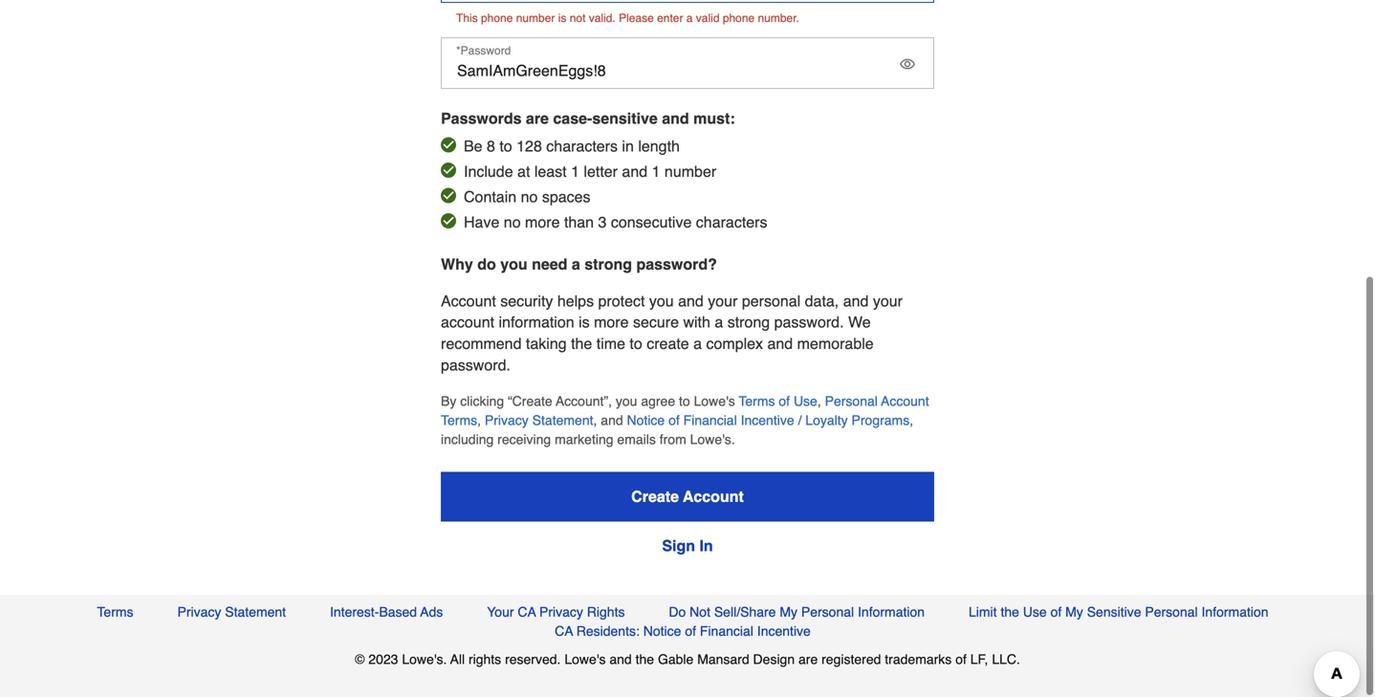 Task type: describe. For each thing, give the bounding box(es) containing it.
lowe's .
[[690, 432, 735, 447]]

account security helps protect you and your personal data, and your account information is more secure with a strong password. we recommend taking the time to create a complex and memorable password.
[[441, 292, 903, 374]]

clicking
[[460, 393, 504, 409]]

1 horizontal spatial privacy
[[485, 413, 529, 428]]

, up marketing
[[593, 413, 597, 428]]

0 vertical spatial strong
[[585, 255, 632, 273]]

a down with
[[693, 335, 702, 352]]

account
[[441, 313, 494, 331]]

0 vertical spatial terms
[[739, 393, 775, 409]]

, down clicking
[[477, 413, 481, 428]]

2 your from the left
[[873, 292, 903, 310]]

, including receiving marketing emails from
[[441, 413, 913, 447]]

and down personal
[[767, 335, 793, 352]]

and up length
[[662, 109, 689, 127]]

case-
[[553, 109, 592, 127]]

based
[[379, 604, 417, 620]]

recommend
[[441, 335, 522, 352]]

sign in link
[[441, 537, 934, 555]]

memorable
[[797, 335, 874, 352]]

2 phone from the left
[[723, 11, 755, 25]]

ads
[[420, 604, 443, 620]]

do
[[477, 255, 496, 273]]

interest-
[[330, 604, 379, 620]]

valid
[[696, 11, 720, 25]]

and down residents: at left
[[610, 652, 632, 667]]

account",
[[556, 393, 612, 409]]

lf,
[[970, 652, 988, 667]]

at
[[517, 162, 530, 180]]

agree
[[641, 393, 675, 409]]

spaces
[[542, 188, 591, 206]]

1 phone from the left
[[481, 11, 513, 25]]

1 horizontal spatial number
[[665, 162, 716, 180]]

0 vertical spatial lowe's
[[694, 393, 735, 409]]

2023
[[368, 652, 398, 667]]

use inside limit the use of my sensitive personal information ca residents: notice of financial incentive
[[1023, 604, 1047, 620]]

we
[[848, 313, 871, 331]]

0 vertical spatial characters
[[546, 137, 618, 155]]

1 your from the left
[[708, 292, 738, 310]]

rights
[[469, 652, 501, 667]]

by clicking "create account", you agree to lowe's terms of use ,
[[441, 393, 821, 409]]

include at least 1 letter and 1 number
[[464, 162, 716, 180]]

3
[[598, 213, 607, 231]]

ca inside limit the use of my sensitive personal information ca residents: notice of financial incentive
[[555, 623, 573, 639]]

including
[[441, 432, 494, 447]]

of down not
[[685, 623, 696, 639]]

sign
[[662, 537, 695, 555]]

.
[[731, 432, 735, 447]]

© 2023 lowe's. all rights reserved. lowe's and the gable mansard design are registered trademarks of lf, llc.
[[355, 652, 1020, 667]]

my inside limit the use of my sensitive personal information ca residents: notice of financial incentive
[[1065, 604, 1083, 620]]

do not sell/share my personal information
[[669, 604, 925, 620]]

have
[[464, 213, 500, 231]]

all
[[450, 652, 465, 667]]

1 my from the left
[[780, 604, 798, 620]]

valid.
[[589, 11, 616, 25]]

limit
[[969, 604, 997, 620]]

of up from
[[669, 413, 680, 428]]

1 horizontal spatial the
[[636, 652, 654, 667]]

enter
[[657, 11, 683, 25]]

no for contain
[[521, 188, 538, 206]]

be
[[464, 137, 483, 155]]

loyalty
[[805, 413, 848, 428]]

of left sensitive
[[1051, 604, 1062, 620]]

why do you need a strong password?
[[441, 255, 717, 273]]

receiving
[[497, 432, 551, 447]]

personal inside "personal account terms"
[[825, 393, 878, 409]]

2 vertical spatial terms
[[97, 604, 133, 620]]

with
[[683, 313, 710, 331]]

0 vertical spatial privacy statement link
[[485, 413, 593, 428]]

secure
[[633, 313, 679, 331]]

2 vertical spatial lowe's
[[565, 652, 606, 667]]

©
[[355, 652, 365, 667]]

"create
[[508, 393, 552, 409]]

1 horizontal spatial statement
[[532, 413, 593, 428]]

create
[[631, 488, 679, 505]]

0 horizontal spatial to
[[500, 137, 512, 155]]

financial inside limit the use of my sensitive personal information ca residents: notice of financial incentive
[[700, 623, 754, 639]]

contain no spaces
[[464, 188, 591, 206]]

and up with
[[678, 292, 704, 310]]

registered
[[822, 652, 881, 667]]

ca residents: notice of financial incentive link
[[555, 621, 811, 641]]

length
[[638, 137, 680, 155]]

number.
[[758, 11, 799, 25]]

is inside account security helps protect you and your personal data, and your account information is more secure with a strong password. we recommend taking the time to create a complex and memorable password.
[[579, 313, 590, 331]]

personal up registered
[[801, 604, 854, 620]]

from
[[660, 432, 686, 447]]

your ca privacy rights link
[[487, 602, 625, 621]]

limit the use of my sensitive personal information ca residents: notice of financial incentive
[[555, 604, 1269, 639]]

you for account",
[[616, 393, 637, 409]]

reserved.
[[505, 652, 561, 667]]

terms inside "personal account terms"
[[441, 413, 477, 428]]

1 horizontal spatial are
[[799, 652, 818, 667]]

no for have
[[504, 213, 521, 231]]

consecutive
[[611, 213, 692, 231]]

have no more than 3 consecutive characters
[[464, 213, 767, 231]]

and up we
[[843, 292, 869, 310]]

this
[[456, 11, 478, 25]]

privacy statement
[[177, 604, 286, 620]]

do
[[669, 604, 686, 620]]

0 vertical spatial notice
[[627, 413, 665, 428]]

by
[[441, 393, 456, 409]]

least
[[534, 162, 567, 180]]

must:
[[693, 109, 735, 127]]

data,
[[805, 292, 839, 310]]

the inside account security helps protect you and your personal data, and your account information is more secure with a strong password. we recommend taking the time to create a complex and memorable password.
[[571, 335, 592, 352]]

a right need
[[572, 255, 580, 273]]

sensitive
[[592, 109, 658, 127]]

in
[[622, 137, 634, 155]]

2 1 from the left
[[652, 162, 660, 180]]

0 vertical spatial financial
[[683, 413, 737, 428]]

*Password text field
[[441, 37, 934, 89]]

letter
[[584, 162, 618, 180]]



Task type: vqa. For each thing, say whether or not it's contained in the screenshot.
Add to Cart LINK related to Relax HD 60-Watt EQ A15 Soft White Candelabra Base (e-12) Dimmable LED Light Bulb (2-Pack)
no



Task type: locate. For each thing, give the bounding box(es) containing it.
0 vertical spatial number
[[516, 11, 555, 25]]

incentive
[[741, 413, 794, 428], [757, 623, 811, 639]]

sign in
[[662, 537, 713, 555]]

1 horizontal spatial more
[[594, 313, 629, 331]]

design
[[753, 652, 795, 667]]

0 horizontal spatial number
[[516, 11, 555, 25]]

1 horizontal spatial information
[[1202, 604, 1269, 620]]

1 horizontal spatial ca
[[555, 623, 573, 639]]

1 vertical spatial incentive
[[757, 623, 811, 639]]

more inside account security helps protect you and your personal data, and your account information is more secure with a strong password. we recommend taking the time to create a complex and memorable password.
[[594, 313, 629, 331]]

in
[[699, 537, 713, 555]]

complex
[[706, 335, 763, 352]]

1 vertical spatial account
[[881, 393, 929, 409]]

0 vertical spatial ca
[[518, 604, 536, 620]]

more up time
[[594, 313, 629, 331]]

taking
[[526, 335, 567, 352]]

financial up lowe's .
[[683, 413, 737, 428]]

0 vertical spatial the
[[571, 335, 592, 352]]

0 horizontal spatial ca
[[518, 604, 536, 620]]

more
[[525, 213, 560, 231], [594, 313, 629, 331]]

1 vertical spatial no
[[504, 213, 521, 231]]

1 horizontal spatial terms
[[441, 413, 477, 428]]

0 horizontal spatial password.
[[441, 356, 511, 374]]

2 vertical spatial the
[[636, 652, 654, 667]]

is
[[558, 11, 567, 25], [579, 313, 590, 331]]

terms link
[[97, 602, 133, 621]]

0 horizontal spatial information
[[858, 604, 925, 620]]

0 horizontal spatial use
[[794, 393, 817, 409]]

0 vertical spatial no
[[521, 188, 538, 206]]

marketing
[[555, 432, 614, 447]]

personal up loyalty
[[825, 393, 878, 409]]

create account
[[631, 488, 744, 505]]

characters
[[546, 137, 618, 155], [696, 213, 767, 231]]

of left lf,
[[956, 652, 967, 667]]

why
[[441, 255, 473, 273]]

time
[[597, 335, 625, 352]]

2 my from the left
[[1065, 604, 1083, 620]]

128
[[517, 137, 542, 155]]

0 horizontal spatial phone
[[481, 11, 513, 25]]

0 horizontal spatial your
[[708, 292, 738, 310]]

8
[[487, 137, 495, 155]]

strong inside account security helps protect you and your personal data, and your account information is more secure with a strong password. we recommend taking the time to create a complex and memorable password.
[[727, 313, 770, 331]]

1 horizontal spatial is
[[579, 313, 590, 331]]

personal inside limit the use of my sensitive personal information ca residents: notice of financial incentive
[[1145, 604, 1198, 620]]

rights
[[587, 604, 625, 620]]

0 vertical spatial statement
[[532, 413, 593, 428]]

lowe's down residents: at left
[[565, 652, 606, 667]]

1 horizontal spatial account
[[683, 488, 744, 505]]

1 vertical spatial lowe's
[[690, 432, 731, 447]]

information
[[499, 313, 574, 331]]

and down by clicking "create account", you agree to lowe's terms of use ,
[[601, 413, 623, 428]]

notice down do
[[643, 623, 681, 639]]

no down contain no spaces at the top left of the page
[[504, 213, 521, 231]]

account for create account
[[683, 488, 744, 505]]

your ca privacy rights
[[487, 604, 625, 620]]

to right 8
[[500, 137, 512, 155]]

strong up complex
[[727, 313, 770, 331]]

the left time
[[571, 335, 592, 352]]

2 horizontal spatial the
[[1001, 604, 1019, 620]]

1 right least
[[571, 162, 579, 180]]

hide password image
[[900, 56, 915, 72]]

0 horizontal spatial the
[[571, 335, 592, 352]]

, up loyalty
[[817, 393, 821, 409]]

1 vertical spatial you
[[649, 292, 674, 310]]

1 vertical spatial strong
[[727, 313, 770, 331]]

your
[[708, 292, 738, 310], [873, 292, 903, 310]]

account up in
[[683, 488, 744, 505]]

2 vertical spatial to
[[679, 393, 690, 409]]

you inside account security helps protect you and your personal data, and your account information is more secure with a strong password. we recommend taking the time to create a complex and memorable password.
[[649, 292, 674, 310]]

0 horizontal spatial privacy
[[177, 604, 221, 620]]

account inside "personal account terms"
[[881, 393, 929, 409]]

this phone number is not valid. please enter a valid phone number.
[[456, 11, 799, 25]]

more down contain no spaces at the top left of the page
[[525, 213, 560, 231]]

, privacy statement , and notice of financial incentive / loyalty programs
[[477, 413, 910, 428]]

1 horizontal spatial your
[[873, 292, 903, 310]]

incentive down do not sell/share my personal information link
[[757, 623, 811, 639]]

privacy statement link
[[485, 413, 593, 428], [177, 602, 286, 621]]

terms of use link
[[739, 393, 817, 409]]

1
[[571, 162, 579, 180], [652, 162, 660, 180]]

0 vertical spatial more
[[525, 213, 560, 231]]

2 vertical spatial you
[[616, 393, 637, 409]]

,
[[817, 393, 821, 409], [477, 413, 481, 428], [593, 413, 597, 428], [910, 413, 913, 428]]

a down mobile phone text box at the top of page
[[686, 11, 693, 25]]

personal
[[825, 393, 878, 409], [801, 604, 854, 620], [1145, 604, 1198, 620]]

trademarks
[[885, 652, 952, 667]]

and down in
[[622, 162, 648, 180]]

characters up password?
[[696, 213, 767, 231]]

1 horizontal spatial phone
[[723, 11, 755, 25]]

1 vertical spatial notice
[[643, 623, 681, 639]]

need
[[532, 255, 568, 273]]

1 vertical spatial terms
[[441, 413, 477, 428]]

0 horizontal spatial more
[[525, 213, 560, 231]]

1 vertical spatial statement
[[225, 604, 286, 620]]

characters up include at least 1 letter and 1 number
[[546, 137, 618, 155]]

privacy left rights
[[539, 604, 583, 620]]

1 vertical spatial characters
[[696, 213, 767, 231]]

1 horizontal spatial strong
[[727, 313, 770, 331]]

1 horizontal spatial use
[[1023, 604, 1047, 620]]

privacy
[[485, 413, 529, 428], [177, 604, 221, 620], [539, 604, 583, 620]]

interest-based ads link
[[330, 602, 443, 621]]

lowe's
[[694, 393, 735, 409], [690, 432, 731, 447], [565, 652, 606, 667]]

account inside account security helps protect you and your personal data, and your account information is more secure with a strong password. we recommend taking the time to create a complex and memorable password.
[[441, 292, 496, 310]]

security
[[500, 292, 553, 310]]

the inside limit the use of my sensitive personal information ca residents: notice of financial incentive
[[1001, 604, 1019, 620]]

you up secure
[[649, 292, 674, 310]]

1 vertical spatial privacy statement link
[[177, 602, 286, 621]]

passwords
[[441, 109, 522, 127]]

strong up protect
[[585, 255, 632, 273]]

1 horizontal spatial to
[[630, 335, 642, 352]]

to up , privacy statement , and notice of financial incentive / loyalty programs
[[679, 393, 690, 409]]

account inside button
[[683, 488, 744, 505]]

to inside account security helps protect you and your personal data, and your account information is more secure with a strong password. we recommend taking the time to create a complex and memorable password.
[[630, 335, 642, 352]]

mansard
[[697, 652, 749, 667]]

not
[[570, 11, 586, 25]]

helps
[[557, 292, 594, 310]]

not
[[690, 604, 711, 620]]

1 vertical spatial more
[[594, 313, 629, 331]]

be 8 to 128 characters in length
[[464, 137, 680, 155]]

0 horizontal spatial you
[[500, 255, 528, 273]]

, right loyalty
[[910, 413, 913, 428]]

notice
[[627, 413, 665, 428], [643, 623, 681, 639]]

my right sell/share
[[780, 604, 798, 620]]

financial down sell/share
[[700, 623, 754, 639]]

0 horizontal spatial 1
[[571, 162, 579, 180]]

0 horizontal spatial privacy statement link
[[177, 602, 286, 621]]

number left the not
[[516, 11, 555, 25]]

2 horizontal spatial account
[[881, 393, 929, 409]]

account for personal account terms
[[881, 393, 929, 409]]

lowe's.
[[402, 652, 447, 667]]

financial
[[683, 413, 737, 428], [700, 623, 754, 639]]

are right design
[[799, 652, 818, 667]]

password. down data,
[[774, 313, 844, 331]]

1 vertical spatial password.
[[441, 356, 511, 374]]

0 vertical spatial password.
[[774, 313, 844, 331]]

1 down length
[[652, 162, 660, 180]]

no
[[521, 188, 538, 206], [504, 213, 521, 231]]

ca right your
[[518, 604, 536, 620]]

0 vertical spatial incentive
[[741, 413, 794, 428]]

password.
[[774, 313, 844, 331], [441, 356, 511, 374]]

protect
[[598, 292, 645, 310]]

your
[[487, 604, 514, 620]]

1 vertical spatial financial
[[700, 623, 754, 639]]

1 1 from the left
[[571, 162, 579, 180]]

privacy up receiving
[[485, 413, 529, 428]]

use up /
[[794, 393, 817, 409]]

1 horizontal spatial password.
[[774, 313, 844, 331]]

strong
[[585, 255, 632, 273], [727, 313, 770, 331]]

1 horizontal spatial 1
[[652, 162, 660, 180]]

contain
[[464, 188, 517, 206]]

no down 'at'
[[521, 188, 538, 206]]

and
[[662, 109, 689, 127], [622, 162, 648, 180], [678, 292, 704, 310], [843, 292, 869, 310], [767, 335, 793, 352], [601, 413, 623, 428], [610, 652, 632, 667]]

0 horizontal spatial my
[[780, 604, 798, 620]]

ca down your ca privacy rights
[[555, 623, 573, 639]]

0 vertical spatial is
[[558, 11, 567, 25]]

0 vertical spatial you
[[500, 255, 528, 273]]

0 vertical spatial are
[[526, 109, 549, 127]]

password. down recommend
[[441, 356, 511, 374]]

personal account terms link
[[441, 393, 929, 428]]

personal right sensitive
[[1145, 604, 1198, 620]]

interest-based ads
[[330, 604, 443, 620]]

the
[[571, 335, 592, 352], [1001, 604, 1019, 620], [636, 652, 654, 667]]

terms
[[739, 393, 775, 409], [441, 413, 477, 428], [97, 604, 133, 620]]

2 horizontal spatial privacy
[[539, 604, 583, 620]]

my left sensitive
[[1065, 604, 1083, 620]]

1 information from the left
[[858, 604, 925, 620]]

sell/share
[[714, 604, 776, 620]]

information inside limit the use of my sensitive personal information ca residents: notice of financial incentive
[[1202, 604, 1269, 620]]

1 horizontal spatial characters
[[696, 213, 767, 231]]

account
[[441, 292, 496, 310], [881, 393, 929, 409], [683, 488, 744, 505]]

2 horizontal spatial to
[[679, 393, 690, 409]]

2 information from the left
[[1202, 604, 1269, 620]]

sensitive
[[1087, 604, 1141, 620]]

are up 128
[[526, 109, 549, 127]]

phone right valid
[[723, 11, 755, 25]]

0 horizontal spatial characters
[[546, 137, 618, 155]]

your up with
[[708, 292, 738, 310]]

create
[[647, 335, 689, 352]]

1 horizontal spatial my
[[1065, 604, 1083, 620]]

2 horizontal spatial you
[[649, 292, 674, 310]]

your right data,
[[873, 292, 903, 310]]

create account button
[[441, 472, 934, 522]]

phone right this
[[481, 11, 513, 25]]

0 vertical spatial to
[[500, 137, 512, 155]]

1 vertical spatial ca
[[555, 623, 573, 639]]

is down helps
[[579, 313, 590, 331]]

use right the limit
[[1023, 604, 1047, 620]]

2 vertical spatial account
[[683, 488, 744, 505]]

of
[[779, 393, 790, 409], [669, 413, 680, 428], [1051, 604, 1062, 620], [685, 623, 696, 639], [956, 652, 967, 667]]

0 horizontal spatial strong
[[585, 255, 632, 273]]

personal account terms
[[441, 393, 929, 428]]

0 horizontal spatial statement
[[225, 604, 286, 620]]

1 horizontal spatial privacy statement link
[[485, 413, 593, 428]]

account up the "programs"
[[881, 393, 929, 409]]

a right with
[[715, 313, 723, 331]]

1 vertical spatial number
[[665, 162, 716, 180]]

2 horizontal spatial terms
[[739, 393, 775, 409]]

the left 'gable'
[[636, 652, 654, 667]]

is left the not
[[558, 11, 567, 25]]

lowe's down , privacy statement , and notice of financial incentive / loyalty programs
[[690, 432, 731, 447]]

notice inside limit the use of my sensitive personal information ca residents: notice of financial incentive
[[643, 623, 681, 639]]

emails
[[617, 432, 656, 447]]

account up account
[[441, 292, 496, 310]]

you left agree at bottom
[[616, 393, 637, 409]]

1 horizontal spatial you
[[616, 393, 637, 409]]

0 horizontal spatial account
[[441, 292, 496, 310]]

to right time
[[630, 335, 642, 352]]

0 horizontal spatial is
[[558, 11, 567, 25]]

0 vertical spatial use
[[794, 393, 817, 409]]

are
[[526, 109, 549, 127], [799, 652, 818, 667]]

residents:
[[576, 623, 640, 639]]

/
[[798, 413, 802, 428]]

incentive down terms of use 'link'
[[741, 413, 794, 428]]

1 vertical spatial use
[[1023, 604, 1047, 620]]

0 horizontal spatial are
[[526, 109, 549, 127]]

0 horizontal spatial terms
[[97, 604, 133, 620]]

number down length
[[665, 162, 716, 180]]

privacy right 'terms' link
[[177, 604, 221, 620]]

my
[[780, 604, 798, 620], [1065, 604, 1083, 620]]

*Phone Number (XXX-XXX-XXXX) text field
[[441, 0, 934, 3]]

notice of financial incentive / loyalty programs link
[[627, 413, 910, 428]]

1 vertical spatial is
[[579, 313, 590, 331]]

1 vertical spatial are
[[799, 652, 818, 667]]

you right do
[[500, 255, 528, 273]]

1 vertical spatial to
[[630, 335, 642, 352]]

1 vertical spatial the
[[1001, 604, 1019, 620]]

incentive inside limit the use of my sensitive personal information ca residents: notice of financial incentive
[[757, 623, 811, 639]]

0 vertical spatial account
[[441, 292, 496, 310]]

do not sell/share my personal information link
[[669, 602, 925, 621]]

lowe's up , privacy statement , and notice of financial incentive / loyalty programs
[[694, 393, 735, 409]]

password?
[[636, 255, 717, 273]]

of up notice of financial incentive / loyalty programs link
[[779, 393, 790, 409]]

personal
[[742, 292, 801, 310]]

, inside , including receiving marketing emails from
[[910, 413, 913, 428]]

notice up emails
[[627, 413, 665, 428]]

you for protect
[[649, 292, 674, 310]]

the right the limit
[[1001, 604, 1019, 620]]



